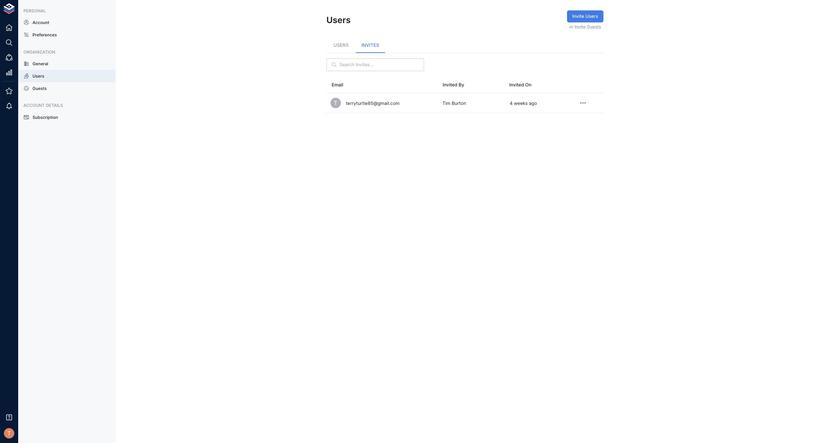 Task type: describe. For each thing, give the bounding box(es) containing it.
users inside button
[[586, 13, 599, 19]]

guests link
[[18, 82, 116, 95]]

weeks
[[514, 100, 528, 106]]

invite guests link
[[575, 24, 602, 29]]

tab list containing users
[[327, 37, 604, 53]]

0 horizontal spatial users
[[33, 73, 44, 79]]

account link
[[18, 16, 116, 29]]

subscription link
[[18, 111, 116, 124]]

invite users button
[[568, 10, 604, 22]]

terryturtle85@gmail.com
[[346, 100, 400, 106]]

Search Invites... text field
[[340, 58, 424, 71]]

invites
[[362, 42, 380, 48]]

1 horizontal spatial t
[[334, 100, 338, 107]]

ago
[[529, 100, 538, 106]]



Task type: vqa. For each thing, say whether or not it's contained in the screenshot.
DETAILS
yes



Task type: locate. For each thing, give the bounding box(es) containing it.
subscription
[[33, 115, 58, 120]]

1 vertical spatial guests
[[33, 86, 47, 91]]

invite up or
[[573, 13, 585, 19]]

0 horizontal spatial invited
[[443, 82, 458, 87]]

invited left by
[[443, 82, 458, 87]]

by
[[459, 82, 465, 87]]

guests
[[587, 24, 602, 29], [33, 86, 47, 91]]

2 horizontal spatial users
[[586, 13, 599, 19]]

general
[[33, 61, 48, 66]]

invite right or
[[575, 24, 586, 29]]

users
[[334, 42, 349, 48]]

preferences
[[33, 32, 57, 38]]

invited for invited by
[[443, 82, 458, 87]]

personal
[[23, 8, 46, 13]]

users down general
[[33, 73, 44, 79]]

invite users
[[573, 13, 599, 19]]

users button
[[327, 37, 356, 53]]

1 vertical spatial t
[[7, 430, 11, 437]]

invited
[[443, 82, 458, 87], [510, 82, 525, 87]]

1 invited from the left
[[443, 82, 458, 87]]

or invite guests
[[570, 24, 602, 29]]

1 horizontal spatial users
[[327, 15, 351, 25]]

t inside 'button'
[[7, 430, 11, 437]]

or
[[570, 24, 574, 29]]

t button
[[2, 427, 16, 441]]

1 horizontal spatial invited
[[510, 82, 525, 87]]

account
[[23, 103, 45, 108]]

0 horizontal spatial t
[[7, 430, 11, 437]]

4 weeks ago
[[510, 100, 538, 106]]

guests down 'invite users' button
[[587, 24, 602, 29]]

tab list
[[327, 37, 604, 53]]

guests up the account details on the left top of the page
[[33, 86, 47, 91]]

invite
[[573, 13, 585, 19], [575, 24, 586, 29]]

account
[[33, 20, 49, 25]]

invites button
[[356, 37, 385, 53]]

general link
[[18, 57, 116, 70]]

invite inside button
[[573, 13, 585, 19]]

0 vertical spatial t
[[334, 100, 338, 107]]

users
[[586, 13, 599, 19], [327, 15, 351, 25], [33, 73, 44, 79]]

4
[[510, 100, 513, 106]]

0 vertical spatial guests
[[587, 24, 602, 29]]

invited by
[[443, 82, 465, 87]]

invited on
[[510, 82, 532, 87]]

t
[[334, 100, 338, 107], [7, 430, 11, 437]]

2 invited from the left
[[510, 82, 525, 87]]

0 horizontal spatial guests
[[33, 86, 47, 91]]

burton
[[452, 100, 467, 106]]

details
[[46, 103, 63, 108]]

on
[[526, 82, 532, 87]]

organization
[[23, 49, 55, 55]]

account details
[[23, 103, 63, 108]]

users link
[[18, 70, 116, 82]]

users up "invite guests" link
[[586, 13, 599, 19]]

tim burton
[[443, 100, 467, 106]]

email
[[332, 82, 344, 87]]

1 vertical spatial invite
[[575, 24, 586, 29]]

1 horizontal spatial guests
[[587, 24, 602, 29]]

tim
[[443, 100, 451, 106]]

invited for invited on
[[510, 82, 525, 87]]

preferences link
[[18, 29, 116, 41]]

invited left on
[[510, 82, 525, 87]]

0 vertical spatial invite
[[573, 13, 585, 19]]

users up users
[[327, 15, 351, 25]]



